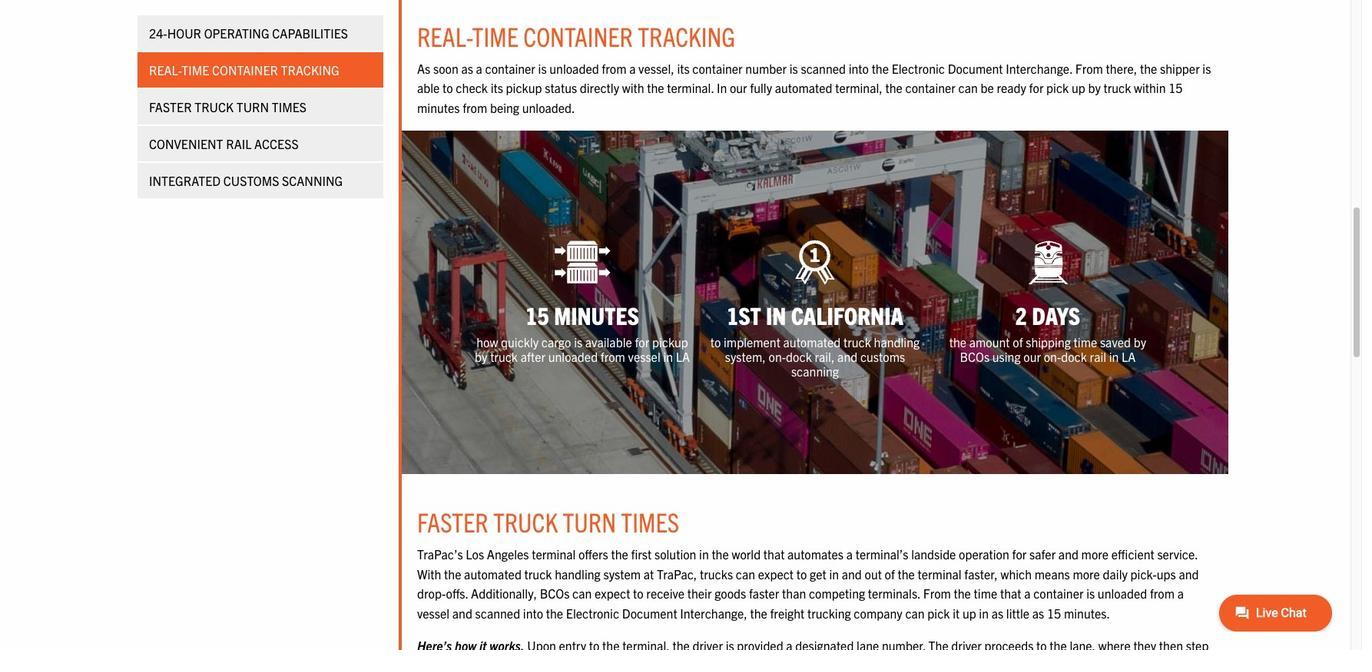 Task type: vqa. For each thing, say whether or not it's contained in the screenshot.
right the Truck
yes



Task type: describe. For each thing, give the bounding box(es) containing it.
truck inside 15 minutes how quickly cargo is available for pickup by truck after unloaded from vessel in la
[[491, 349, 518, 364]]

ups
[[1157, 566, 1177, 582]]

of inside trapac's los angeles terminal offers the first solution in the world that automates a terminal's landside operation for safer and more efficient service. with the automated truck handling system at trapac, trucks can expect to get in and out of the terminal faster, which means more daily pick-ups and drop-offs. additionally, bcos can expect to receive their goods faster than competing terminals. from the time that a container is unloaded from a vessel and scanned into the electronic document interchange, the freight trucking company can pick it up in as little as 15 minutes.
[[885, 566, 895, 582]]

2
[[1016, 300, 1028, 329]]

interchange.
[[1006, 61, 1073, 76]]

real- inside 'link'
[[149, 62, 182, 78]]

in inside 15 minutes how quickly cargo is available for pickup by truck after unloaded from vessel in la
[[664, 349, 673, 364]]

efficient
[[1112, 547, 1155, 562]]

1 horizontal spatial faster truck turn times
[[417, 505, 680, 538]]

be
[[981, 80, 994, 96]]

means
[[1035, 566, 1071, 582]]

convenient
[[149, 136, 223, 151]]

minutes
[[417, 100, 460, 115]]

amount
[[970, 334, 1010, 350]]

with
[[417, 566, 442, 582]]

24-
[[149, 25, 167, 41]]

get
[[810, 566, 827, 582]]

pickup inside as soon as a container is unloaded from a vessel, its container number is scanned into the electronic document interchange. from there, the shipper is able to check its pickup status directly with the terminal. in our fully automated terminal, the container can be ready for pick up by truck within 15 minutes from being unloaded.
[[506, 80, 542, 96]]

and left out
[[842, 566, 862, 582]]

capabilities
[[272, 25, 348, 41]]

terminal's
[[856, 547, 909, 562]]

rail
[[1090, 349, 1107, 364]]

2 horizontal spatial as
[[1033, 606, 1045, 621]]

terminal.
[[667, 80, 714, 96]]

0 vertical spatial that
[[764, 547, 785, 562]]

rail,
[[815, 349, 835, 364]]

days
[[1032, 300, 1081, 329]]

additionally,
[[471, 586, 537, 601]]

and inside 1st in california to implement automated truck handling system, on-dock rail, and customs scanning
[[838, 349, 858, 364]]

being
[[490, 100, 520, 115]]

integrated customs scanning
[[149, 173, 343, 188]]

is inside 15 minutes how quickly cargo is available for pickup by truck after unloaded from vessel in la
[[574, 334, 583, 350]]

implement
[[724, 334, 781, 350]]

available
[[586, 334, 632, 350]]

is right shipper
[[1203, 61, 1212, 76]]

cargo
[[542, 334, 571, 350]]

pick-
[[1131, 566, 1157, 582]]

1 vertical spatial more
[[1073, 566, 1101, 582]]

scanned inside trapac's los angeles terminal offers the first solution in the world that automates a terminal's landside operation for safer and more efficient service. with the automated truck handling system at trapac, trucks can expect to get in and out of the terminal faster, which means more daily pick-ups and drop-offs. additionally, bcos can expect to receive their goods faster than competing terminals. from the time that a container is unloaded from a vessel and scanned into the electronic document interchange, the freight trucking company can pick it up in as little as 15 minutes.
[[475, 606, 521, 621]]

with
[[622, 80, 645, 96]]

of inside 2 days the amount of shipping time saved by bcos using our on-dock rail in la
[[1013, 334, 1024, 350]]

automated inside as soon as a container is unloaded from a vessel, its container number is scanned into the electronic document interchange. from there, the shipper is able to check its pickup status directly with the terminal. in our fully automated terminal, the container can be ready for pick up by truck within 15 minutes from being unloaded.
[[775, 80, 833, 96]]

0 horizontal spatial expect
[[595, 586, 631, 601]]

hour
[[167, 25, 201, 41]]

rail
[[226, 136, 252, 151]]

status
[[545, 80, 577, 96]]

a up little
[[1025, 586, 1031, 601]]

out
[[865, 566, 882, 582]]

unloaded.
[[522, 100, 575, 115]]

container inside trapac's los angeles terminal offers the first solution in the world that automates a terminal's landside operation for safer and more efficient service. with the automated truck handling system at trapac, trucks can expect to get in and out of the terminal faster, which means more daily pick-ups and drop-offs. additionally, bcos can expect to receive their goods faster than competing terminals. from the time that a container is unloaded from a vessel and scanned into the electronic document interchange, the freight trucking company can pick it up in as little as 15 minutes.
[[1034, 586, 1084, 601]]

a up with
[[630, 61, 636, 76]]

convenient rail access
[[149, 136, 299, 151]]

1 vertical spatial that
[[1001, 586, 1022, 601]]

dock inside 2 days the amount of shipping time saved by bcos using our on-dock rail in la
[[1062, 349, 1088, 364]]

pick inside as soon as a container is unloaded from a vessel, its container number is scanned into the electronic document interchange. from there, the shipper is able to check its pickup status directly with the terminal. in our fully automated terminal, the container can be ready for pick up by truck within 15 minutes from being unloaded.
[[1047, 80, 1069, 96]]

faster truck turn times link
[[138, 89, 384, 125]]

our inside as soon as a container is unloaded from a vessel, its container number is scanned into the electronic document interchange. from there, the shipper is able to check its pickup status directly with the terminal. in our fully automated terminal, the container can be ready for pick up by truck within 15 minutes from being unloaded.
[[730, 80, 748, 96]]

and down offs.
[[453, 606, 473, 621]]

able
[[417, 80, 440, 96]]

up inside trapac's los angeles terminal offers the first solution in the world that automates a terminal's landside operation for safer and more efficient service. with the automated truck handling system at trapac, trucks can expect to get in and out of the terminal faster, which means more daily pick-ups and drop-offs. additionally, bcos can expect to receive their goods faster than competing terminals. from the time that a container is unloaded from a vessel and scanned into the electronic document interchange, the freight trucking company can pick it up in as little as 15 minutes.
[[963, 606, 977, 621]]

1st
[[727, 300, 762, 329]]

to inside as soon as a container is unloaded from a vessel, its container number is scanned into the electronic document interchange. from there, the shipper is able to check its pickup status directly with the terminal. in our fully automated terminal, the container can be ready for pick up by truck within 15 minutes from being unloaded.
[[443, 80, 453, 96]]

15 inside trapac's los angeles terminal offers the first solution in the world that automates a terminal's landside operation for safer and more efficient service. with the automated truck handling system at trapac, trucks can expect to get in and out of the terminal faster, which means more daily pick-ups and drop-offs. additionally, bcos can expect to receive their goods faster than competing terminals. from the time that a container is unloaded from a vessel and scanned into the electronic document interchange, the freight trucking company can pick it up in as little as 15 minutes.
[[1048, 606, 1062, 621]]

after
[[521, 349, 546, 364]]

solution
[[655, 547, 697, 562]]

can down world
[[736, 566, 756, 582]]

on- inside 2 days the amount of shipping time saved by bcos using our on-dock rail in la
[[1044, 349, 1062, 364]]

first
[[631, 547, 652, 562]]

1 horizontal spatial real-time container tracking
[[417, 19, 736, 52]]

offers
[[579, 547, 609, 562]]

there,
[[1107, 61, 1138, 76]]

integrated
[[149, 173, 221, 188]]

automated inside 1st in california to implement automated truck handling system, on-dock rail, and customs scanning
[[784, 334, 841, 350]]

0 vertical spatial faster truck turn times
[[149, 99, 307, 115]]

1 horizontal spatial as
[[992, 606, 1004, 621]]

truck inside trapac's los angeles terminal offers the first solution in the world that automates a terminal's landside operation for safer and more efficient service. with the automated truck handling system at trapac, trucks can expect to get in and out of the terminal faster, which means more daily pick-ups and drop-offs. additionally, bcos can expect to receive their goods faster than competing terminals. from the time that a container is unloaded from a vessel and scanned into the electronic document interchange, the freight trucking company can pick it up in as little as 15 minutes.
[[525, 566, 552, 582]]

for inside as soon as a container is unloaded from a vessel, its container number is scanned into the electronic document interchange. from there, the shipper is able to check its pickup status directly with the terminal. in our fully automated terminal, the container can be ready for pick up by truck within 15 minutes from being unloaded.
[[1030, 80, 1044, 96]]

1 horizontal spatial container
[[524, 19, 633, 52]]

minutes
[[554, 300, 640, 329]]

drop-
[[417, 586, 446, 601]]

1 vertical spatial faster
[[417, 505, 489, 538]]

soon
[[433, 61, 459, 76]]

in right the get
[[830, 566, 839, 582]]

and right ups
[[1179, 566, 1200, 582]]

than
[[783, 586, 807, 601]]

in inside 1st in california to implement automated truck handling system, on-dock rail, and customs scanning
[[766, 300, 787, 329]]

customs
[[861, 349, 906, 364]]

check
[[456, 80, 488, 96]]

0 vertical spatial expect
[[758, 566, 794, 582]]

can down offers
[[573, 586, 592, 601]]

shipping
[[1026, 334, 1071, 350]]

their
[[688, 586, 712, 601]]

1 vertical spatial truck
[[493, 505, 558, 538]]

1 vertical spatial terminal
[[918, 566, 962, 582]]

system,
[[725, 349, 766, 364]]

shipper
[[1161, 61, 1200, 76]]

trucks
[[700, 566, 733, 582]]

container left be
[[906, 80, 956, 96]]

0 vertical spatial terminal
[[532, 547, 576, 562]]

pickup inside 15 minutes how quickly cargo is available for pickup by truck after unloaded from vessel in la
[[653, 334, 689, 350]]

pick inside trapac's los angeles terminal offers the first solution in the world that automates a terminal's landside operation for safer and more efficient service. with the automated truck handling system at trapac, trucks can expect to get in and out of the terminal faster, which means more daily pick-ups and drop-offs. additionally, bcos can expect to receive their goods faster than competing terminals. from the time that a container is unloaded from a vessel and scanned into the electronic document interchange, the freight trucking company can pick it up in as little as 15 minutes.
[[928, 606, 950, 621]]

convenient rail access link
[[138, 126, 384, 161]]

container up in
[[693, 61, 743, 76]]

into inside trapac's los angeles terminal offers the first solution in the world that automates a terminal's landside operation for safer and more efficient service. with the automated truck handling system at trapac, trucks can expect to get in and out of the terminal faster, which means more daily pick-ups and drop-offs. additionally, bcos can expect to receive their goods faster than competing terminals. from the time that a container is unloaded from a vessel and scanned into the electronic document interchange, the freight trucking company can pick it up in as little as 15 minutes.
[[523, 606, 544, 621]]

up inside as soon as a container is unloaded from a vessel, its container number is scanned into the electronic document interchange. from there, the shipper is able to check its pickup status directly with the terminal. in our fully automated terminal, the container can be ready for pick up by truck within 15 minutes from being unloaded.
[[1072, 80, 1086, 96]]

landside
[[912, 547, 957, 562]]

operation
[[959, 547, 1010, 562]]

california
[[791, 300, 904, 329]]

0 vertical spatial real-
[[417, 19, 472, 52]]

the inside 2 days the amount of shipping time saved by bcos using our on-dock rail in la
[[950, 334, 967, 350]]

from down check
[[463, 100, 488, 115]]

time inside trapac's los angeles terminal offers the first solution in the world that automates a terminal's landside operation for safer and more efficient service. with the automated truck handling system at trapac, trucks can expect to get in and out of the terminal faster, which means more daily pick-ups and drop-offs. additionally, bcos can expect to receive their goods faster than competing terminals. from the time that a container is unloaded from a vessel and scanned into the electronic document interchange, the freight trucking company can pick it up in as little as 15 minutes.
[[974, 586, 998, 601]]

goods
[[715, 586, 747, 601]]

2 days the amount of shipping time saved by bcos using our on-dock rail in la
[[950, 300, 1147, 364]]

container inside 'link'
[[212, 62, 278, 78]]

handling inside 1st in california to implement automated truck handling system, on-dock rail, and customs scanning
[[874, 334, 920, 350]]

safer
[[1030, 547, 1056, 562]]

can down terminals.
[[906, 606, 925, 621]]

how
[[477, 334, 498, 350]]

0 horizontal spatial truck
[[195, 99, 234, 115]]

saved
[[1101, 334, 1131, 350]]

terminal,
[[836, 80, 883, 96]]

integrated customs scanning link
[[138, 163, 384, 198]]

automates
[[788, 547, 844, 562]]

15 minutes how quickly cargo is available for pickup by truck after unloaded from vessel in la
[[475, 300, 690, 364]]

trapac's
[[417, 547, 463, 562]]

faster
[[749, 586, 780, 601]]

to down the system
[[633, 586, 644, 601]]

unloaded inside as soon as a container is unloaded from a vessel, its container number is scanned into the electronic document interchange. from there, the shipper is able to check its pickup status directly with the terminal. in our fully automated terminal, the container can be ready for pick up by truck within 15 minutes from being unloaded.
[[550, 61, 599, 76]]

competing
[[809, 586, 866, 601]]

on- inside 1st in california to implement automated truck handling system, on-dock rail, and customs scanning
[[769, 349, 786, 364]]

from inside 15 minutes how quickly cargo is available for pickup by truck after unloaded from vessel in la
[[601, 349, 626, 364]]

in right it
[[980, 606, 989, 621]]

is right number
[[790, 61, 798, 76]]

number
[[746, 61, 787, 76]]

0 vertical spatial more
[[1082, 547, 1109, 562]]

which
[[1001, 566, 1032, 582]]

as
[[417, 61, 431, 76]]



Task type: locate. For each thing, give the bounding box(es) containing it.
0 horizontal spatial real-time container tracking
[[149, 62, 340, 78]]

tracking inside 'link'
[[281, 62, 340, 78]]

company
[[854, 606, 903, 621]]

24-hour operating capabilities
[[149, 25, 348, 41]]

system
[[604, 566, 641, 582]]

by inside as soon as a container is unloaded from a vessel, its container number is scanned into the electronic document interchange. from there, the shipper is able to check its pickup status directly with the terminal. in our fully automated terminal, the container can be ready for pick up by truck within 15 minutes from being unloaded.
[[1089, 80, 1101, 96]]

document inside trapac's los angeles terminal offers the first solution in the world that automates a terminal's landside operation for safer and more efficient service. with the automated truck handling system at trapac, trucks can expect to get in and out of the terminal faster, which means more daily pick-ups and drop-offs. additionally, bcos can expect to receive their goods faster than competing terminals. from the time that a container is unloaded from a vessel and scanned into the electronic document interchange, the freight trucking company can pick it up in as little as 15 minutes.
[[622, 606, 678, 621]]

for inside 15 minutes how quickly cargo is available for pickup by truck after unloaded from vessel in la
[[635, 334, 650, 350]]

2 vertical spatial automated
[[464, 566, 522, 582]]

time down faster,
[[974, 586, 998, 601]]

can
[[959, 80, 978, 96], [736, 566, 756, 582], [573, 586, 592, 601], [906, 606, 925, 621]]

vessel inside 15 minutes how quickly cargo is available for pickup by truck after unloaded from vessel in la
[[628, 349, 661, 364]]

real-
[[417, 19, 472, 52], [149, 62, 182, 78]]

0 horizontal spatial time
[[974, 586, 998, 601]]

automated up scanning
[[784, 334, 841, 350]]

world
[[732, 547, 761, 562]]

container down 24-hour operating capabilities
[[212, 62, 278, 78]]

0 horizontal spatial turn
[[237, 99, 269, 115]]

access
[[255, 136, 299, 151]]

as up check
[[462, 61, 473, 76]]

from down minutes
[[601, 349, 626, 364]]

0 horizontal spatial 15
[[526, 300, 550, 329]]

truck inside as soon as a container is unloaded from a vessel, its container number is scanned into the electronic document interchange. from there, the shipper is able to check its pickup status directly with the terminal. in our fully automated terminal, the container can be ready for pick up by truck within 15 minutes from being unloaded.
[[1104, 80, 1132, 96]]

0 vertical spatial bcos
[[960, 349, 990, 364]]

real-time container tracking inside 'link'
[[149, 62, 340, 78]]

our inside 2 days the amount of shipping time saved by bcos using our on-dock rail in la
[[1024, 349, 1042, 364]]

15
[[1169, 80, 1183, 96], [526, 300, 550, 329], [1048, 606, 1062, 621]]

0 vertical spatial scanned
[[801, 61, 846, 76]]

2 vertical spatial for
[[1013, 547, 1027, 562]]

terminal down landside
[[918, 566, 962, 582]]

by right saved
[[1134, 334, 1147, 350]]

tracking
[[638, 19, 736, 52], [281, 62, 340, 78]]

unloaded inside 15 minutes how quickly cargo is available for pickup by truck after unloaded from vessel in la
[[549, 349, 598, 364]]

and right rail,
[[838, 349, 858, 364]]

document down "receive"
[[622, 606, 678, 621]]

la left 'system,'
[[676, 349, 690, 364]]

la inside 15 minutes how quickly cargo is available for pickup by truck after unloaded from vessel in la
[[676, 349, 690, 364]]

1 horizontal spatial bcos
[[960, 349, 990, 364]]

0 horizontal spatial times
[[272, 99, 307, 115]]

to left 'system,'
[[711, 334, 721, 350]]

that right world
[[764, 547, 785, 562]]

from inside trapac's los angeles terminal offers the first solution in the world that automates a terminal's landside operation for safer and more efficient service. with the automated truck handling system at trapac, trucks can expect to get in and out of the terminal faster, which means more daily pick-ups and drop-offs. additionally, bcos can expect to receive their goods faster than competing terminals. from the time that a container is unloaded from a vessel and scanned into the electronic document interchange, the freight trucking company can pick it up in as little as 15 minutes.
[[1151, 586, 1175, 601]]

is up status
[[538, 61, 547, 76]]

1 la from the left
[[676, 349, 690, 364]]

0 horizontal spatial scanned
[[475, 606, 521, 621]]

1 horizontal spatial our
[[1024, 349, 1042, 364]]

scanning
[[792, 364, 839, 379]]

as soon as a container is unloaded from a vessel, its container number is scanned into the electronic document interchange. from there, the shipper is able to check its pickup status directly with the terminal. in our fully automated terminal, the container can be ready for pick up by truck within 15 minutes from being unloaded.
[[417, 61, 1212, 115]]

electronic inside trapac's los angeles terminal offers the first solution in the world that automates a terminal's landside operation for safer and more efficient service. with the automated truck handling system at trapac, trucks can expect to get in and out of the terminal faster, which means more daily pick-ups and drop-offs. additionally, bcos can expect to receive their goods faster than competing terminals. from the time that a container is unloaded from a vessel and scanned into the electronic document interchange, the freight trucking company can pick it up in as little as 15 minutes.
[[566, 606, 620, 621]]

as
[[462, 61, 473, 76], [992, 606, 1004, 621], [1033, 606, 1045, 621]]

for down interchange.
[[1030, 80, 1044, 96]]

receive
[[647, 586, 685, 601]]

document inside as soon as a container is unloaded from a vessel, its container number is scanned into the electronic document interchange. from there, the shipper is able to check its pickup status directly with the terminal. in our fully automated terminal, the container can be ready for pick up by truck within 15 minutes from being unloaded.
[[948, 61, 1004, 76]]

0 horizontal spatial dock
[[786, 349, 812, 364]]

on- down 'days'
[[1044, 349, 1062, 364]]

electronic
[[892, 61, 945, 76], [566, 606, 620, 621]]

faster truck turn times up convenient rail access
[[149, 99, 307, 115]]

faster,
[[965, 566, 998, 582]]

its up being
[[491, 80, 503, 96]]

dock left rail at right bottom
[[1062, 349, 1088, 364]]

0 horizontal spatial its
[[491, 80, 503, 96]]

los
[[466, 547, 484, 562]]

its up terminal.
[[677, 61, 690, 76]]

0 horizontal spatial by
[[475, 349, 488, 364]]

expect down the system
[[595, 586, 631, 601]]

handling down california
[[874, 334, 920, 350]]

is
[[538, 61, 547, 76], [790, 61, 798, 76], [1203, 61, 1212, 76], [574, 334, 583, 350], [1087, 586, 1096, 601]]

is up 'minutes.'
[[1087, 586, 1096, 601]]

1 vertical spatial times
[[621, 505, 680, 538]]

it
[[953, 606, 960, 621]]

and up means on the bottom of page
[[1059, 547, 1079, 562]]

of
[[1013, 334, 1024, 350], [885, 566, 895, 582]]

that down which
[[1001, 586, 1022, 601]]

in
[[766, 300, 787, 329], [664, 349, 673, 364], [1110, 349, 1119, 364], [700, 547, 709, 562], [830, 566, 839, 582], [980, 606, 989, 621]]

1 horizontal spatial its
[[677, 61, 690, 76]]

0 vertical spatial up
[[1072, 80, 1086, 96]]

0 horizontal spatial of
[[885, 566, 895, 582]]

for right available
[[635, 334, 650, 350]]

1 vertical spatial 15
[[526, 300, 550, 329]]

bcos right 'additionally,'
[[540, 586, 570, 601]]

la right rail at right bottom
[[1122, 349, 1136, 364]]

in right available
[[664, 349, 673, 364]]

time down the hour
[[182, 62, 209, 78]]

0 horizontal spatial for
[[635, 334, 650, 350]]

0 vertical spatial document
[[948, 61, 1004, 76]]

0 horizontal spatial container
[[212, 62, 278, 78]]

1 horizontal spatial time
[[1074, 334, 1098, 350]]

from inside trapac's los angeles terminal offers the first solution in the world that automates a terminal's landside operation for safer and more efficient service. with the automated truck handling system at trapac, trucks can expect to get in and out of the terminal faster, which means more daily pick-ups and drop-offs. additionally, bcos can expect to receive their goods faster than competing terminals. from the time that a container is unloaded from a vessel and scanned into the electronic document interchange, the freight trucking company can pick it up in as little as 15 minutes.
[[924, 586, 952, 601]]

0 horizontal spatial pickup
[[506, 80, 542, 96]]

into down 'additionally,'
[[523, 606, 544, 621]]

time
[[472, 19, 519, 52], [182, 62, 209, 78]]

0 vertical spatial pick
[[1047, 80, 1069, 96]]

1 horizontal spatial document
[[948, 61, 1004, 76]]

customs
[[224, 173, 279, 188]]

by inside 15 minutes how quickly cargo is available for pickup by truck after unloaded from vessel in la
[[475, 349, 488, 364]]

container up being
[[485, 61, 536, 76]]

1 horizontal spatial for
[[1013, 547, 1027, 562]]

2 horizontal spatial 15
[[1169, 80, 1183, 96]]

into up terminal,
[[849, 61, 869, 76]]

1 vertical spatial faster truck turn times
[[417, 505, 680, 538]]

angeles
[[487, 547, 529, 562]]

from left there, at the right top
[[1076, 61, 1104, 76]]

1 vertical spatial time
[[974, 586, 998, 601]]

time up check
[[472, 19, 519, 52]]

1 vertical spatial up
[[963, 606, 977, 621]]

0 horizontal spatial pick
[[928, 606, 950, 621]]

0 horizontal spatial that
[[764, 547, 785, 562]]

in inside 2 days the amount of shipping time saved by bcos using our on-dock rail in la
[[1110, 349, 1119, 364]]

electronic inside as soon as a container is unloaded from a vessel, its container number is scanned into the electronic document interchange. from there, the shipper is able to check its pickup status directly with the terminal. in our fully automated terminal, the container can be ready for pick up by truck within 15 minutes from being unloaded.
[[892, 61, 945, 76]]

unloaded inside trapac's los angeles terminal offers the first solution in the world that automates a terminal's landside operation for safer and more efficient service. with the automated truck handling system at trapac, trucks can expect to get in and out of the terminal faster, which means more daily pick-ups and drop-offs. additionally, bcos can expect to receive their goods faster than competing terminals. from the time that a container is unloaded from a vessel and scanned into the electronic document interchange, the freight trucking company can pick it up in as little as 15 minutes.
[[1098, 586, 1148, 601]]

to left the get
[[797, 566, 807, 582]]

0 vertical spatial vessel
[[628, 349, 661, 364]]

unloaded
[[550, 61, 599, 76], [549, 349, 598, 364], [1098, 586, 1148, 601]]

1 horizontal spatial into
[[849, 61, 869, 76]]

on-
[[769, 349, 786, 364], [1044, 349, 1062, 364]]

1 horizontal spatial of
[[1013, 334, 1024, 350]]

our right in
[[730, 80, 748, 96]]

expect up faster
[[758, 566, 794, 582]]

15 inside as soon as a container is unloaded from a vessel, its container number is scanned into the electronic document interchange. from there, the shipper is able to check its pickup status directly with the terminal. in our fully automated terminal, the container can be ready for pick up by truck within 15 minutes from being unloaded.
[[1169, 80, 1183, 96]]

up right it
[[963, 606, 977, 621]]

pick down interchange.
[[1047, 80, 1069, 96]]

scanned up terminal,
[[801, 61, 846, 76]]

1 vertical spatial from
[[924, 586, 952, 601]]

using
[[993, 349, 1021, 364]]

as inside as soon as a container is unloaded from a vessel, its container number is scanned into the electronic document interchange. from there, the shipper is able to check its pickup status directly with the terminal. in our fully automated terminal, the container can be ready for pick up by truck within 15 minutes from being unloaded.
[[462, 61, 473, 76]]

0 vertical spatial 15
[[1169, 80, 1183, 96]]

from
[[602, 61, 627, 76], [463, 100, 488, 115], [601, 349, 626, 364], [1151, 586, 1175, 601]]

2 la from the left
[[1122, 349, 1136, 364]]

daily
[[1103, 566, 1128, 582]]

1st in california to implement automated truck handling system, on-dock rail, and customs scanning
[[711, 300, 920, 379]]

a down service.
[[1178, 586, 1185, 601]]

real- up soon
[[417, 19, 472, 52]]

1 horizontal spatial 15
[[1048, 606, 1062, 621]]

0 vertical spatial our
[[730, 80, 748, 96]]

within
[[1135, 80, 1166, 96]]

0 vertical spatial real-time container tracking
[[417, 19, 736, 52]]

truck left the after
[[491, 349, 518, 364]]

1 vertical spatial handling
[[555, 566, 601, 582]]

pick
[[1047, 80, 1069, 96], [928, 606, 950, 621]]

container up status
[[524, 19, 633, 52]]

0 vertical spatial into
[[849, 61, 869, 76]]

1 vertical spatial time
[[182, 62, 209, 78]]

0 horizontal spatial tracking
[[281, 62, 340, 78]]

trapac's los angeles terminal offers the first solution in the world that automates a terminal's landside operation for safer and more efficient service. with the automated truck handling system at trapac, trucks can expect to get in and out of the terminal faster, which means more daily pick-ups and drop-offs. additionally, bcos can expect to receive their goods faster than competing terminals. from the time that a container is unloaded from a vessel and scanned into the electronic document interchange, the freight trucking company can pick it up in as little as 15 minutes.
[[417, 547, 1200, 621]]

2 dock from the left
[[1062, 349, 1088, 364]]

time left saved
[[1074, 334, 1098, 350]]

unloaded right the after
[[549, 349, 598, 364]]

turn down real-time container tracking 'link'
[[237, 99, 269, 115]]

0 horizontal spatial faster
[[149, 99, 192, 115]]

is right "cargo"
[[574, 334, 583, 350]]

operating
[[204, 25, 270, 41]]

la for 2 days
[[1122, 349, 1136, 364]]

by left within
[[1089, 80, 1101, 96]]

1 horizontal spatial times
[[621, 505, 680, 538]]

0 horizontal spatial faster truck turn times
[[149, 99, 307, 115]]

0 vertical spatial tracking
[[638, 19, 736, 52]]

automated inside trapac's los angeles terminal offers the first solution in the world that automates a terminal's landside operation for safer and more efficient service. with the automated truck handling system at trapac, trucks can expect to get in and out of the terminal faster, which means more daily pick-ups and drop-offs. additionally, bcos can expect to receive their goods faster than competing terminals. from the time that a container is unloaded from a vessel and scanned into the electronic document interchange, the freight trucking company can pick it up in as little as 15 minutes.
[[464, 566, 522, 582]]

automated up 'additionally,'
[[464, 566, 522, 582]]

in right 1st at the right of the page
[[766, 300, 787, 329]]

more up daily
[[1082, 547, 1109, 562]]

vessel
[[628, 349, 661, 364], [417, 606, 450, 621]]

vessel down minutes
[[628, 349, 661, 364]]

1 vertical spatial vessel
[[417, 606, 450, 621]]

time inside 2 days the amount of shipping time saved by bcos using our on-dock rail in la
[[1074, 334, 1098, 350]]

0 horizontal spatial electronic
[[566, 606, 620, 621]]

document
[[948, 61, 1004, 76], [622, 606, 678, 621]]

at
[[644, 566, 654, 582]]

1 vertical spatial scanned
[[475, 606, 521, 621]]

interchange,
[[680, 606, 748, 621]]

0 horizontal spatial terminal
[[532, 547, 576, 562]]

real-time container tracking up status
[[417, 19, 736, 52]]

truck up convenient rail access
[[195, 99, 234, 115]]

la for 15 minutes
[[676, 349, 690, 364]]

that
[[764, 547, 785, 562], [1001, 586, 1022, 601]]

2 vertical spatial unloaded
[[1098, 586, 1148, 601]]

real-time container tracking
[[417, 19, 736, 52], [149, 62, 340, 78]]

1 horizontal spatial truck
[[493, 505, 558, 538]]

is inside trapac's los angeles terminal offers the first solution in the world that automates a terminal's landside operation for safer and more efficient service. with the automated truck handling system at trapac, trucks can expect to get in and out of the terminal faster, which means more daily pick-ups and drop-offs. additionally, bcos can expect to receive their goods faster than competing terminals. from the time that a container is unloaded from a vessel and scanned into the electronic document interchange, the freight trucking company can pick it up in as little as 15 minutes.
[[1087, 586, 1096, 601]]

0 horizontal spatial handling
[[555, 566, 601, 582]]

la inside 2 days the amount of shipping time saved by bcos using our on-dock rail in la
[[1122, 349, 1136, 364]]

truck down 'angeles' on the bottom left of page
[[525, 566, 552, 582]]

by left "quickly"
[[475, 349, 488, 364]]

0 vertical spatial automated
[[775, 80, 833, 96]]

directly
[[580, 80, 620, 96]]

0 vertical spatial turn
[[237, 99, 269, 115]]

0 vertical spatial handling
[[874, 334, 920, 350]]

truck down there, at the right top
[[1104, 80, 1132, 96]]

bcos left using
[[960, 349, 990, 364]]

in up trucks
[[700, 547, 709, 562]]

1 horizontal spatial terminal
[[918, 566, 962, 582]]

0 horizontal spatial vessel
[[417, 606, 450, 621]]

times inside faster truck turn times link
[[272, 99, 307, 115]]

terminals.
[[868, 586, 921, 601]]

faster up trapac's
[[417, 505, 489, 538]]

from up directly
[[602, 61, 627, 76]]

can inside as soon as a container is unloaded from a vessel, its container number is scanned into the electronic document interchange. from there, the shipper is able to check its pickup status directly with the terminal. in our fully automated terminal, the container can be ready for pick up by truck within 15 minutes from being unloaded.
[[959, 80, 978, 96]]

1 vertical spatial turn
[[563, 505, 616, 538]]

for inside trapac's los angeles terminal offers the first solution in the world that automates a terminal's landside operation for safer and more efficient service. with the automated truck handling system at trapac, trucks can expect to get in and out of the terminal faster, which means more daily pick-ups and drop-offs. additionally, bcos can expect to receive their goods faster than competing terminals. from the time that a container is unloaded from a vessel and scanned into the electronic document interchange, the freight trucking company can pick it up in as little as 15 minutes.
[[1013, 547, 1027, 562]]

pick left it
[[928, 606, 950, 621]]

scanning
[[282, 173, 343, 188]]

handling inside trapac's los angeles terminal offers the first solution in the world that automates a terminal's landside operation for safer and more efficient service. with the automated truck handling system at trapac, trucks can expect to get in and out of the terminal faster, which means more daily pick-ups and drop-offs. additionally, bcos can expect to receive their goods faster than competing terminals. from the time that a container is unloaded from a vessel and scanned into the electronic document interchange, the freight trucking company can pick it up in as little as 15 minutes.
[[555, 566, 601, 582]]

2 on- from the left
[[1044, 349, 1062, 364]]

1 horizontal spatial pickup
[[653, 334, 689, 350]]

handling down offers
[[555, 566, 601, 582]]

scanned inside as soon as a container is unloaded from a vessel, its container number is scanned into the electronic document interchange. from there, the shipper is able to check its pickup status directly with the terminal. in our fully automated terminal, the container can be ready for pick up by truck within 15 minutes from being unloaded.
[[801, 61, 846, 76]]

the
[[872, 61, 889, 76], [1141, 61, 1158, 76], [647, 80, 665, 96], [886, 80, 903, 96], [950, 334, 967, 350], [611, 547, 629, 562], [712, 547, 729, 562], [444, 566, 462, 582], [898, 566, 915, 582], [954, 586, 972, 601], [546, 606, 564, 621], [751, 606, 768, 621]]

0 horizontal spatial up
[[963, 606, 977, 621]]

1 horizontal spatial from
[[1076, 61, 1104, 76]]

dock left rail,
[[786, 349, 812, 364]]

24-hour operating capabilities link
[[138, 15, 384, 51]]

quickly
[[501, 334, 539, 350]]

for
[[1030, 80, 1044, 96], [635, 334, 650, 350], [1013, 547, 1027, 562]]

a left terminal's on the right
[[847, 547, 853, 562]]

1 vertical spatial document
[[622, 606, 678, 621]]

pickup up being
[[506, 80, 542, 96]]

1 dock from the left
[[786, 349, 812, 364]]

0 vertical spatial container
[[524, 19, 633, 52]]

1 horizontal spatial time
[[472, 19, 519, 52]]

0 horizontal spatial la
[[676, 349, 690, 364]]

0 vertical spatial time
[[1074, 334, 1098, 350]]

automated
[[775, 80, 833, 96], [784, 334, 841, 350], [464, 566, 522, 582]]

little
[[1007, 606, 1030, 621]]

up down interchange.
[[1072, 80, 1086, 96]]

turn up offers
[[563, 505, 616, 538]]

container down means on the bottom of page
[[1034, 586, 1084, 601]]

vessel down drop- at the left bottom of the page
[[417, 606, 450, 621]]

minutes.
[[1065, 606, 1111, 621]]

terminal
[[532, 547, 576, 562], [918, 566, 962, 582]]

1 vertical spatial unloaded
[[549, 349, 598, 364]]

from down ups
[[1151, 586, 1175, 601]]

ready
[[997, 80, 1027, 96]]

times
[[272, 99, 307, 115], [621, 505, 680, 538]]

on- right 'system,'
[[769, 349, 786, 364]]

unloaded down daily
[[1098, 586, 1148, 601]]

1 vertical spatial real-time container tracking
[[149, 62, 340, 78]]

vessel inside trapac's los angeles terminal offers the first solution in the world that automates a terminal's landside operation for safer and more efficient service. with the automated truck handling system at trapac, trucks can expect to get in and out of the terminal faster, which means more daily pick-ups and drop-offs. additionally, bcos can expect to receive their goods faster than competing terminals. from the time that a container is unloaded from a vessel and scanned into the electronic document interchange, the freight trucking company can pick it up in as little as 15 minutes.
[[417, 606, 450, 621]]

vessel,
[[639, 61, 675, 76]]

bcos inside 2 days the amount of shipping time saved by bcos using our on-dock rail in la
[[960, 349, 990, 364]]

2 horizontal spatial by
[[1134, 334, 1147, 350]]

by inside 2 days the amount of shipping time saved by bcos using our on-dock rail in la
[[1134, 334, 1147, 350]]

of right out
[[885, 566, 895, 582]]

1 horizontal spatial expect
[[758, 566, 794, 582]]

service.
[[1158, 547, 1198, 562]]

0 vertical spatial electronic
[[892, 61, 945, 76]]

1 horizontal spatial up
[[1072, 80, 1086, 96]]

fully
[[750, 80, 773, 96]]

truck
[[1104, 80, 1132, 96], [844, 334, 872, 350], [491, 349, 518, 364], [525, 566, 552, 582]]

1 vertical spatial real-
[[149, 62, 182, 78]]

15 up "quickly"
[[526, 300, 550, 329]]

time inside real-time container tracking 'link'
[[182, 62, 209, 78]]

1 horizontal spatial turn
[[563, 505, 616, 538]]

1 horizontal spatial faster
[[417, 505, 489, 538]]

and
[[838, 349, 858, 364], [1059, 547, 1079, 562], [842, 566, 862, 582], [1179, 566, 1200, 582], [453, 606, 473, 621]]

from down landside
[[924, 586, 952, 601]]

to inside 1st in california to implement automated truck handling system, on-dock rail, and customs scanning
[[711, 334, 721, 350]]

0 horizontal spatial bcos
[[540, 586, 570, 601]]

automated down number
[[775, 80, 833, 96]]

1 horizontal spatial tracking
[[638, 19, 736, 52]]

faster
[[149, 99, 192, 115], [417, 505, 489, 538]]

into inside as soon as a container is unloaded from a vessel, its container number is scanned into the electronic document interchange. from there, the shipper is able to check its pickup status directly with the terminal. in our fully automated terminal, the container can be ready for pick up by truck within 15 minutes from being unloaded.
[[849, 61, 869, 76]]

0 vertical spatial truck
[[195, 99, 234, 115]]

as right little
[[1033, 606, 1045, 621]]

time
[[1074, 334, 1098, 350], [974, 586, 998, 601]]

pickup
[[506, 80, 542, 96], [653, 334, 689, 350]]

from inside as soon as a container is unloaded from a vessel, its container number is scanned into the electronic document interchange. from there, the shipper is able to check its pickup status directly with the terminal. in our fully automated terminal, the container can be ready for pick up by truck within 15 minutes from being unloaded.
[[1076, 61, 1104, 76]]

dock inside 1st in california to implement automated truck handling system, on-dock rail, and customs scanning
[[786, 349, 812, 364]]

real-time container tracking link
[[138, 52, 384, 88]]

into
[[849, 61, 869, 76], [523, 606, 544, 621]]

1 on- from the left
[[769, 349, 786, 364]]

1 vertical spatial automated
[[784, 334, 841, 350]]

a up check
[[476, 61, 483, 76]]

0 horizontal spatial real-
[[149, 62, 182, 78]]

1 horizontal spatial vessel
[[628, 349, 661, 364]]

truck up 'angeles' on the bottom left of page
[[493, 505, 558, 538]]

2 horizontal spatial for
[[1030, 80, 1044, 96]]

faster truck turn times up 'angeles' on the bottom left of page
[[417, 505, 680, 538]]

0 horizontal spatial into
[[523, 606, 544, 621]]

of down 2
[[1013, 334, 1024, 350]]

by
[[1089, 80, 1101, 96], [1134, 334, 1147, 350], [475, 349, 488, 364]]

real- down 24-
[[149, 62, 182, 78]]

trucking
[[808, 606, 851, 621]]

times up "access" at the top of page
[[272, 99, 307, 115]]

truck down california
[[844, 334, 872, 350]]

0 vertical spatial faster
[[149, 99, 192, 115]]

bcos inside trapac's los angeles terminal offers the first solution in the world that automates a terminal's landside operation for safer and more efficient service. with the automated truck handling system at trapac, trucks can expect to get in and out of the terminal faster, which means more daily pick-ups and drop-offs. additionally, bcos can expect to receive their goods faster than competing terminals. from the time that a container is unloaded from a vessel and scanned into the electronic document interchange, the freight trucking company can pick it up in as little as 15 minutes.
[[540, 586, 570, 601]]

trapac,
[[657, 566, 697, 582]]

to right able
[[443, 80, 453, 96]]

more left daily
[[1073, 566, 1101, 582]]

faster inside faster truck turn times link
[[149, 99, 192, 115]]

15 inside 15 minutes how quickly cargo is available for pickup by truck after unloaded from vessel in la
[[526, 300, 550, 329]]

more
[[1082, 547, 1109, 562], [1073, 566, 1101, 582]]

tracking up vessel,
[[638, 19, 736, 52]]

truck inside 1st in california to implement automated truck handling system, on-dock rail, and customs scanning
[[844, 334, 872, 350]]

1 vertical spatial its
[[491, 80, 503, 96]]

faster up convenient
[[149, 99, 192, 115]]

dock
[[786, 349, 812, 364], [1062, 349, 1088, 364]]



